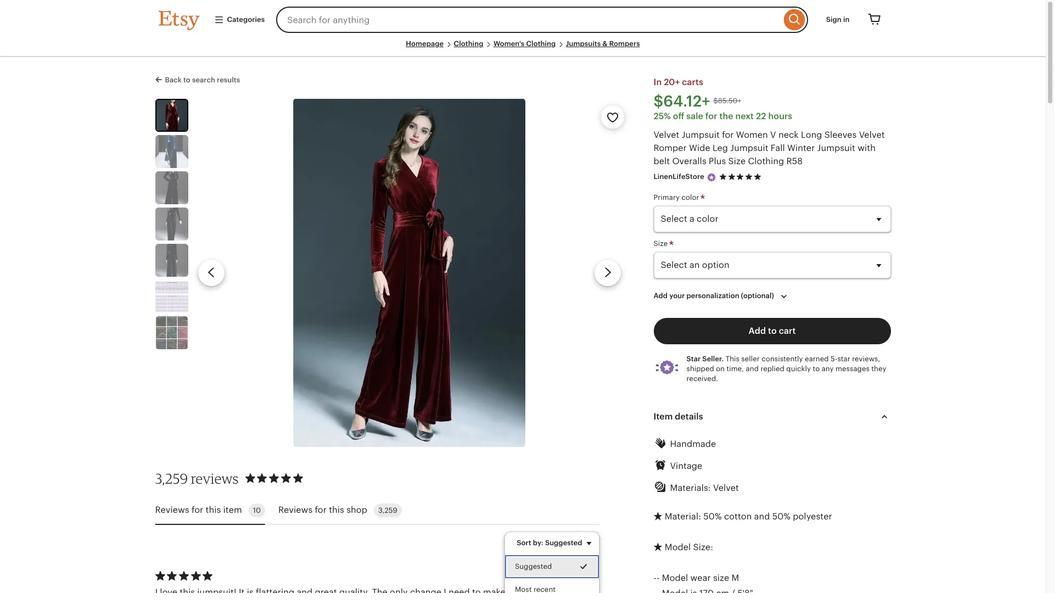 Task type: describe. For each thing, give the bounding box(es) containing it.
fall
[[771, 143, 785, 153]]

search
[[192, 76, 215, 84]]

0 horizontal spatial velvet
[[654, 130, 680, 140]]

material:
[[665, 511, 701, 521]]

polyester
[[793, 511, 832, 521]]

vintage
[[670, 460, 703, 471]]

add for add your personalization (optional)
[[654, 292, 668, 300]]

velvet jumpsuit for women v neck long sleeves velvet romper image 2 image
[[155, 135, 188, 168]]

2 - from the left
[[657, 573, 660, 583]]

primary
[[654, 193, 680, 201]]

m
[[732, 573, 739, 583]]

star
[[838, 354, 851, 363]]

add your personalization (optional)
[[654, 292, 774, 300]]

linenlifestore link
[[654, 173, 705, 181]]

for inside velvet jumpsuit for women v neck long sleeves velvet romper wide leg jumpsuit fall winter jumpsuit with belt overalls plus size clothing r58
[[722, 130, 734, 140]]

star_seller image
[[707, 172, 717, 182]]

velvet jumpsuit for women v neck long sleeves velvet romper image 7 image
[[155, 316, 188, 349]]

sort
[[517, 539, 531, 547]]

0 horizontal spatial velvet jumpsuit for women v neck long sleeves velvet romper image 1 image
[[156, 100, 187, 130]]

romper
[[654, 143, 687, 153]]

reviews for reviews for this item
[[155, 505, 189, 515]]

to for back
[[183, 76, 190, 84]]

homepage link
[[406, 40, 444, 48]]

3,259 for 3,259
[[378, 506, 397, 514]]

for down 3,259 reviews
[[192, 505, 203, 515]]

velvet jumpsuit for women v neck long sleeves velvet romper image 3 image
[[155, 171, 188, 204]]

categories
[[227, 15, 265, 24]]

details
[[675, 411, 703, 421]]

to inside this seller consistently earned 5-star reviews, shipped on time, and replied quickly to any messages they received.
[[813, 364, 820, 373]]

off
[[673, 111, 684, 121]]

velvet jumpsuit for women v neck long sleeves velvet romper image 6 image
[[155, 280, 188, 313]]

0 horizontal spatial jumpsuit
[[682, 130, 720, 140]]

add to cart
[[749, 325, 796, 336]]

women's
[[494, 40, 525, 48]]

★ model size:
[[654, 542, 713, 552]]

clothing link
[[454, 40, 483, 48]]

1 vertical spatial model
[[662, 573, 688, 583]]

1 vertical spatial and
[[754, 511, 770, 521]]

seller
[[742, 354, 760, 363]]

reviews,
[[852, 354, 880, 363]]

2 horizontal spatial jumpsuit
[[817, 143, 856, 153]]

women's clothing link
[[494, 40, 556, 48]]

sign in
[[826, 15, 850, 24]]

by:
[[533, 539, 544, 547]]

primary color
[[654, 193, 701, 201]]

neck
[[779, 130, 799, 140]]

(optional)
[[741, 292, 774, 300]]

1 50% from the left
[[704, 511, 722, 521]]

plus
[[709, 156, 726, 166]]

star
[[687, 354, 701, 363]]

10
[[253, 506, 261, 514]]

overalls
[[672, 156, 707, 166]]

size:
[[693, 542, 713, 552]]

time,
[[727, 364, 744, 373]]

1 horizontal spatial velvet jumpsuit for women v neck long sleeves velvet romper image 1 image
[[293, 99, 526, 447]]

jumpsuits & rompers link
[[566, 40, 640, 48]]

tab list containing reviews for this item
[[155, 497, 600, 525]]

suggested inside button
[[515, 562, 552, 570]]

shop
[[347, 505, 367, 515]]

wide
[[689, 143, 710, 153]]

sort by: suggested
[[517, 539, 582, 547]]

&
[[603, 40, 608, 48]]

sale
[[687, 111, 703, 121]]

5-
[[831, 354, 838, 363]]

quickly
[[787, 364, 811, 373]]

add for add to cart
[[749, 325, 766, 336]]

results
[[217, 76, 240, 84]]

materials: velvet
[[670, 482, 739, 493]]

22
[[756, 111, 766, 121]]

with
[[858, 143, 876, 153]]

sign in button
[[818, 10, 858, 30]]

1 vertical spatial size
[[654, 239, 670, 247]]

★ for ★ material: 50% cotton and 50% polyester
[[654, 511, 663, 521]]

sleeves
[[825, 130, 857, 140]]

suggested menu
[[505, 531, 600, 593]]

3,259 reviews
[[155, 470, 239, 487]]

women
[[736, 130, 768, 140]]

the
[[720, 111, 733, 121]]

seller.
[[703, 354, 724, 363]]

2 50% from the left
[[772, 511, 791, 521]]

this
[[726, 354, 740, 363]]

jumpsuits & rompers
[[566, 40, 640, 48]]

0 vertical spatial model
[[665, 542, 691, 552]]

shipped
[[687, 364, 714, 373]]

item
[[223, 505, 242, 515]]

★ for ★ model size:
[[654, 542, 663, 552]]

they
[[872, 364, 887, 373]]

personalization
[[687, 292, 739, 300]]

consistently
[[762, 354, 803, 363]]

2 horizontal spatial velvet
[[859, 130, 885, 140]]

$64.12+ $85.50+
[[654, 92, 742, 110]]

size
[[713, 573, 729, 583]]

homepage
[[406, 40, 444, 48]]

item details button
[[644, 403, 901, 430]]

v
[[771, 130, 776, 140]]



Task type: locate. For each thing, give the bounding box(es) containing it.
0 vertical spatial and
[[746, 364, 759, 373]]

0 horizontal spatial this
[[206, 505, 221, 515]]

1 - from the left
[[654, 573, 657, 583]]

and down seller
[[746, 364, 759, 373]]

jumpsuit down women
[[731, 143, 769, 153]]

back to search results link
[[155, 74, 240, 85]]

women's clothing
[[494, 40, 556, 48]]

★ material: 50% cotton and 50% polyester
[[654, 511, 832, 521]]

★ left size:
[[654, 542, 663, 552]]

jumpsuit down sleeves
[[817, 143, 856, 153]]

1 horizontal spatial add
[[749, 325, 766, 336]]

1 horizontal spatial jumpsuit
[[731, 143, 769, 153]]

in
[[843, 15, 850, 24]]

0 vertical spatial add
[[654, 292, 668, 300]]

50% left the cotton
[[704, 511, 722, 521]]

None search field
[[276, 7, 808, 33]]

suggested right by:
[[545, 539, 582, 547]]

clothing inside velvet jumpsuit for women v neck long sleeves velvet romper wide leg jumpsuit fall winter jumpsuit with belt overalls plus size clothing r58
[[748, 156, 784, 166]]

1 vertical spatial 3,259
[[378, 506, 397, 514]]

item
[[654, 411, 673, 421]]

leg
[[713, 143, 728, 153]]

0 vertical spatial suggested
[[545, 539, 582, 547]]

for up the "leg"
[[722, 130, 734, 140]]

0 horizontal spatial to
[[183, 76, 190, 84]]

velvet up with in the top of the page
[[859, 130, 885, 140]]

long
[[801, 130, 822, 140]]

for left the
[[706, 111, 718, 121]]

2 vertical spatial to
[[813, 364, 820, 373]]

size inside velvet jumpsuit for women v neck long sleeves velvet romper wide leg jumpsuit fall winter jumpsuit with belt overalls plus size clothing r58
[[728, 156, 746, 166]]

menu bar
[[158, 40, 888, 57]]

cart
[[779, 325, 796, 336]]

to inside 'add to cart' button
[[768, 325, 777, 336]]

and right the cotton
[[754, 511, 770, 521]]

reviews for this item
[[155, 505, 242, 515]]

add inside dropdown button
[[654, 292, 668, 300]]

add inside button
[[749, 325, 766, 336]]

0 vertical spatial size
[[728, 156, 746, 166]]

3,259 for 3,259 reviews
[[155, 470, 188, 487]]

reviews
[[155, 505, 189, 515], [278, 505, 313, 515]]

to inside back to search results link
[[183, 76, 190, 84]]

next
[[736, 111, 754, 121]]

to down earned
[[813, 364, 820, 373]]

velvet jumpsuit for women v neck long sleeves velvet romper image 5 image
[[155, 244, 188, 277]]

velvet jumpsuit for women v neck long sleeves velvet romper image 4 image
[[155, 207, 188, 240]]

item details
[[654, 411, 703, 421]]

banner
[[139, 0, 907, 40]]

tab list
[[155, 497, 600, 525]]

in 20+ carts
[[654, 77, 703, 87]]

Search for anything text field
[[276, 7, 781, 33]]

1 vertical spatial ★
[[654, 542, 663, 552]]

rompers
[[609, 40, 640, 48]]

velvet jumpsuit for women v neck long sleeves velvet romper wide leg jumpsuit fall winter jumpsuit with belt overalls plus size clothing r58
[[654, 130, 885, 166]]

model
[[665, 542, 691, 552], [662, 573, 688, 583]]

sort by: suggested button
[[509, 531, 604, 555]]

menu bar containing homepage
[[158, 40, 888, 57]]

25%
[[654, 111, 671, 121]]

size right plus
[[728, 156, 746, 166]]

2 this from the left
[[329, 505, 344, 515]]

2 horizontal spatial clothing
[[748, 156, 784, 166]]

0 vertical spatial ★
[[654, 511, 663, 521]]

replied
[[761, 364, 785, 373]]

-
[[654, 573, 657, 583], [657, 573, 660, 583]]

1 vertical spatial suggested
[[515, 562, 552, 570]]

1 horizontal spatial to
[[768, 325, 777, 336]]

1 horizontal spatial 50%
[[772, 511, 791, 521]]

★
[[654, 511, 663, 521], [654, 542, 663, 552]]

reviews down 3,259 reviews
[[155, 505, 189, 515]]

add to cart button
[[654, 318, 891, 344]]

in
[[654, 77, 662, 87]]

add up seller
[[749, 325, 766, 336]]

0 vertical spatial 3,259
[[155, 470, 188, 487]]

3,259 right "shop"
[[378, 506, 397, 514]]

1 horizontal spatial 3,259
[[378, 506, 397, 514]]

cotton
[[724, 511, 752, 521]]

this for shop
[[329, 505, 344, 515]]

0 horizontal spatial add
[[654, 292, 668, 300]]

to right back
[[183, 76, 190, 84]]

jumpsuits
[[566, 40, 601, 48]]

hours
[[769, 111, 793, 121]]

velvet up the cotton
[[713, 482, 739, 493]]

reviews right the 10
[[278, 505, 313, 515]]

0 vertical spatial to
[[183, 76, 190, 84]]

suggested down by:
[[515, 562, 552, 570]]

20+
[[664, 77, 680, 87]]

wear
[[691, 573, 711, 583]]

★ left material:
[[654, 511, 663, 521]]

size down primary on the right top of the page
[[654, 239, 670, 247]]

0 horizontal spatial 3,259
[[155, 470, 188, 487]]

and inside this seller consistently earned 5-star reviews, shipped on time, and replied quickly to any messages they received.
[[746, 364, 759, 373]]

handmade
[[670, 439, 716, 449]]

3,259 up reviews for this item
[[155, 470, 188, 487]]

2 horizontal spatial to
[[813, 364, 820, 373]]

1 horizontal spatial this
[[329, 505, 344, 515]]

to left cart
[[768, 325, 777, 336]]

back
[[165, 76, 182, 84]]

clothing down fall
[[748, 156, 784, 166]]

jumpsuit up the wide
[[682, 130, 720, 140]]

2 reviews from the left
[[278, 505, 313, 515]]

color
[[682, 193, 699, 201]]

banner containing categories
[[139, 0, 907, 40]]

clothing left women's
[[454, 40, 483, 48]]

this seller consistently earned 5-star reviews, shipped on time, and replied quickly to any messages they received.
[[687, 354, 887, 383]]

on
[[716, 364, 725, 373]]

-- model wear size m
[[654, 573, 739, 583]]

0 horizontal spatial 50%
[[704, 511, 722, 521]]

for left "shop"
[[315, 505, 327, 515]]

2 ★ from the top
[[654, 542, 663, 552]]

reviews for reviews for this shop
[[278, 505, 313, 515]]

1 horizontal spatial size
[[728, 156, 746, 166]]

your
[[670, 292, 685, 300]]

belt
[[654, 156, 670, 166]]

for
[[706, 111, 718, 121], [722, 130, 734, 140], [192, 505, 203, 515], [315, 505, 327, 515]]

add your personalization (optional) button
[[646, 285, 799, 308]]

suggested
[[545, 539, 582, 547], [515, 562, 552, 570]]

this left "shop"
[[329, 505, 344, 515]]

model left size:
[[665, 542, 691, 552]]

clothing down search for anything text field
[[526, 40, 556, 48]]

1 horizontal spatial velvet
[[713, 482, 739, 493]]

earned
[[805, 354, 829, 363]]

3,259
[[155, 470, 188, 487], [378, 506, 397, 514]]

sign
[[826, 15, 842, 24]]

reviews for this shop
[[278, 505, 367, 515]]

this for item
[[206, 505, 221, 515]]

any
[[822, 364, 834, 373]]

this left item
[[206, 505, 221, 515]]

model left wear
[[662, 573, 688, 583]]

0 horizontal spatial reviews
[[155, 505, 189, 515]]

messages
[[836, 364, 870, 373]]

$85.50+
[[714, 97, 742, 105]]

and
[[746, 364, 759, 373], [754, 511, 770, 521]]

received.
[[687, 374, 718, 383]]

1 reviews from the left
[[155, 505, 189, 515]]

$64.12+
[[654, 92, 710, 110]]

0 horizontal spatial size
[[654, 239, 670, 247]]

1 vertical spatial add
[[749, 325, 766, 336]]

add
[[654, 292, 668, 300], [749, 325, 766, 336]]

back to search results
[[165, 76, 240, 84]]

suggested inside popup button
[[545, 539, 582, 547]]

50%
[[704, 511, 722, 521], [772, 511, 791, 521]]

star seller.
[[687, 354, 724, 363]]

materials:
[[670, 482, 711, 493]]

jumpsuit
[[682, 130, 720, 140], [731, 143, 769, 153], [817, 143, 856, 153]]

to for add
[[768, 325, 777, 336]]

1 this from the left
[[206, 505, 221, 515]]

categories button
[[206, 10, 273, 30]]

1 vertical spatial to
[[768, 325, 777, 336]]

1 ★ from the top
[[654, 511, 663, 521]]

add left your
[[654, 292, 668, 300]]

velvet up romper on the right
[[654, 130, 680, 140]]

1 horizontal spatial reviews
[[278, 505, 313, 515]]

1 horizontal spatial clothing
[[526, 40, 556, 48]]

suggested button
[[505, 555, 599, 578]]

25% off sale for the next 22 hours
[[654, 111, 793, 121]]

linenlifestore
[[654, 173, 705, 181]]

0 horizontal spatial clothing
[[454, 40, 483, 48]]

50% left polyester
[[772, 511, 791, 521]]

reviews
[[191, 470, 239, 487]]

velvet jumpsuit for women v neck long sleeves velvet romper image 1 image
[[293, 99, 526, 447], [156, 100, 187, 130]]

none search field inside banner
[[276, 7, 808, 33]]



Task type: vqa. For each thing, say whether or not it's contained in the screenshot.
mounting
no



